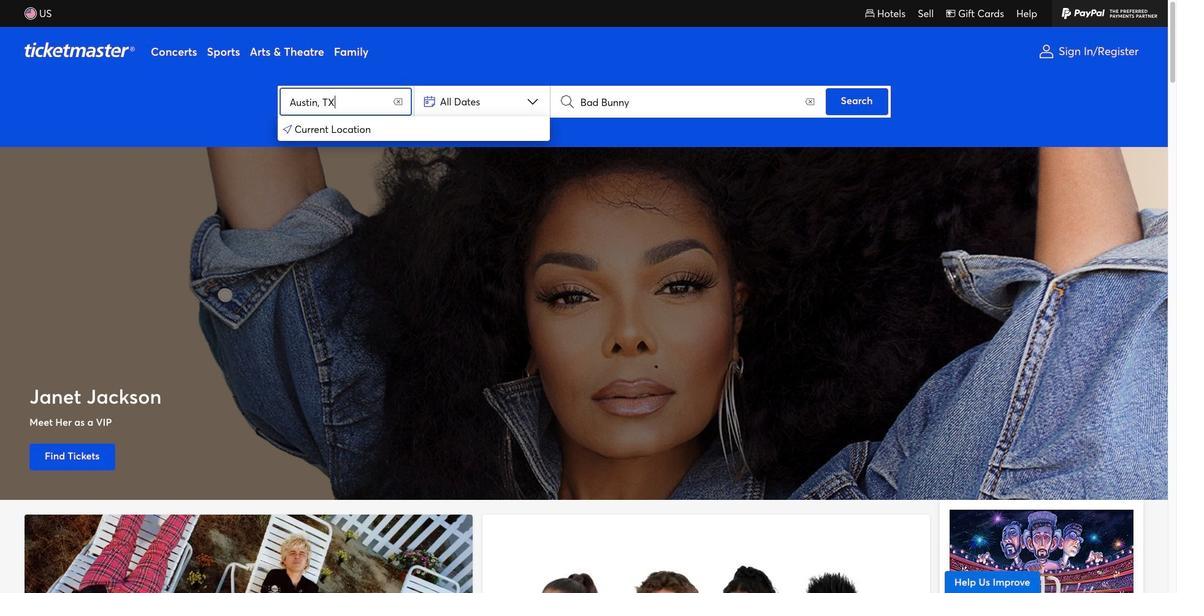 Task type: locate. For each thing, give the bounding box(es) containing it.
None search field
[[277, 86, 891, 141]]

paypal preferred payments partner image
[[1052, 0, 1168, 27]]

menu inside main navigation element
[[146, 27, 1028, 76]]

option
[[277, 117, 550, 141]]

menu
[[146, 27, 1028, 76]]

main navigation element
[[0, 0, 1168, 76]]

Search by Artist, Event or Venue text field
[[575, 88, 823, 115]]



Task type: vqa. For each thing, say whether or not it's contained in the screenshot.
search box
yes



Task type: describe. For each thing, give the bounding box(es) containing it.
advertisement element
[[950, 510, 1134, 594]]

City or Zip Code field
[[280, 88, 411, 115]]



